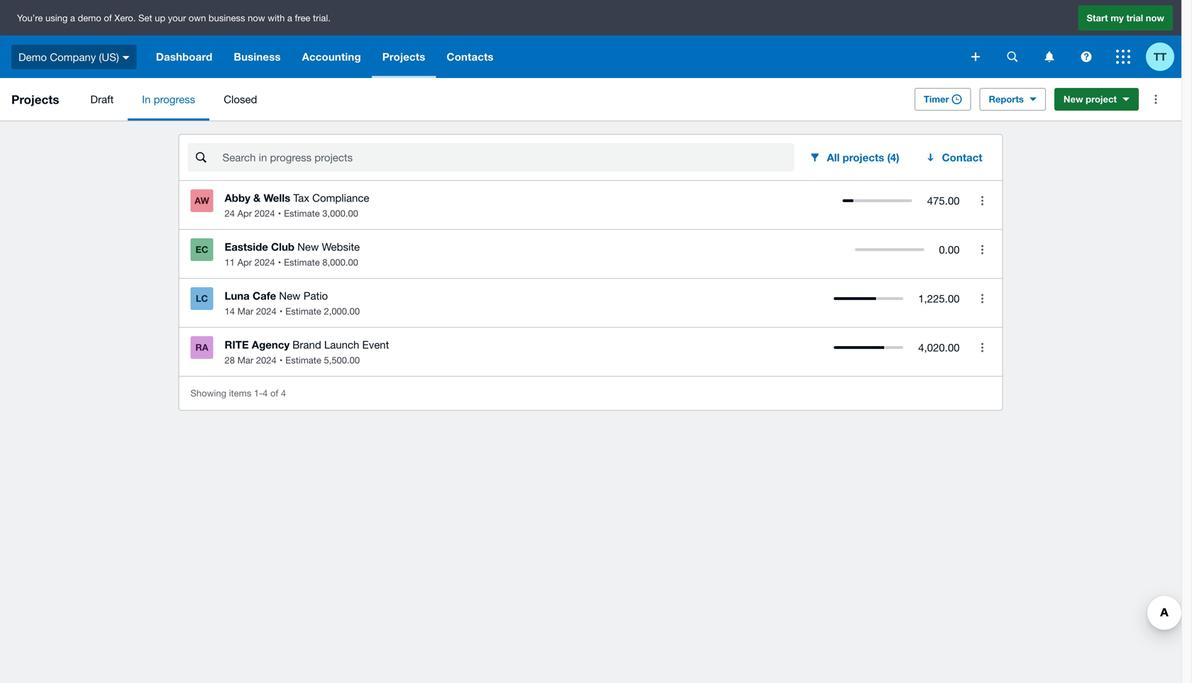 Task type: describe. For each thing, give the bounding box(es) containing it.
2,000.00
[[324, 306, 360, 317]]

brand
[[293, 339, 321, 351]]

apr inside eastside club new website 11 apr 2024 • estimate 8,000.00
[[237, 257, 252, 268]]

&
[[253, 192, 261, 204]]

company
[[50, 51, 96, 63]]

2 now from the left
[[1146, 12, 1165, 23]]

closed link
[[210, 78, 271, 121]]

abby
[[225, 192, 250, 204]]

• inside rite agency brand launch event 28 mar 2024 • estimate 5,500.00
[[279, 355, 283, 366]]

free
[[295, 12, 310, 23]]

estimate inside eastside club new website 11 apr 2024 • estimate 8,000.00
[[284, 257, 320, 268]]

trial.
[[313, 12, 331, 23]]

estimate inside the luna cafe new patio 14 mar 2024 • estimate 2,000.00
[[286, 306, 321, 317]]

mar inside the luna cafe new patio 14 mar 2024 • estimate 2,000.00
[[237, 306, 254, 317]]

abby & wells tax compliance 24 apr 2024 • estimate 3,000.00
[[225, 192, 369, 219]]

wells
[[264, 192, 290, 204]]

contacts
[[447, 50, 494, 63]]

• inside the luna cafe new patio 14 mar 2024 • estimate 2,000.00
[[279, 306, 283, 317]]

up
[[155, 12, 165, 23]]

items
[[229, 388, 251, 399]]

2 a from the left
[[287, 12, 292, 23]]

3,000.00
[[322, 208, 358, 219]]

all projects (4) button
[[800, 143, 911, 172]]

using
[[45, 12, 68, 23]]

8,000.00
[[322, 257, 358, 268]]

new project
[[1064, 94, 1117, 105]]

start my trial now
[[1087, 12, 1165, 23]]

2024 inside abby & wells tax compliance 24 apr 2024 • estimate 3,000.00
[[255, 208, 275, 219]]

lc
[[196, 293, 208, 304]]

banner containing dashboard
[[0, 0, 1182, 78]]

more options image for cafe
[[968, 285, 997, 313]]

• inside abby & wells tax compliance 24 apr 2024 • estimate 3,000.00
[[278, 208, 281, 219]]

my
[[1111, 12, 1124, 23]]

event
[[362, 339, 389, 351]]

contact button
[[917, 143, 994, 172]]

contact
[[942, 151, 983, 164]]

new for luna cafe
[[279, 290, 301, 302]]

with
[[268, 12, 285, 23]]

all
[[827, 151, 840, 164]]

11
[[225, 257, 235, 268]]

tt
[[1154, 50, 1167, 63]]

more options image
[[968, 187, 997, 215]]

eastside club new website 11 apr 2024 • estimate 8,000.00
[[225, 241, 360, 268]]

contacts button
[[436, 35, 504, 78]]

2 4 from the left
[[281, 388, 286, 399]]

reports button
[[980, 88, 1046, 111]]

business button
[[223, 35, 291, 78]]

business
[[209, 12, 245, 23]]

start
[[1087, 12, 1108, 23]]

own
[[189, 12, 206, 23]]

showing
[[191, 388, 226, 399]]

projects inside popup button
[[382, 50, 425, 63]]

in progress link
[[128, 78, 210, 121]]

1,225.00
[[918, 292, 960, 305]]

your
[[168, 12, 186, 23]]

4,020.00
[[918, 341, 960, 354]]

progress
[[154, 93, 195, 105]]

business
[[234, 50, 281, 63]]

club
[[271, 241, 295, 253]]

ra
[[195, 342, 208, 353]]

new project button
[[1055, 88, 1139, 111]]

project
[[1086, 94, 1117, 105]]

estimate inside rite agency brand launch event 28 mar 2024 • estimate 5,500.00
[[286, 355, 321, 366]]

more options image for club
[[968, 236, 997, 264]]

all projects (4)
[[827, 151, 900, 164]]

(us)
[[99, 51, 119, 63]]

showing items 1-4 of 4
[[191, 388, 286, 399]]

in progress
[[142, 93, 195, 105]]

more options image down tt on the right of the page
[[1142, 85, 1170, 114]]

5,500.00
[[324, 355, 360, 366]]

agency
[[252, 339, 290, 351]]

(4)
[[887, 151, 900, 164]]

Search in progress projects search field
[[221, 144, 794, 171]]

demo company (us)
[[18, 51, 119, 63]]

0 horizontal spatial projects
[[11, 92, 59, 106]]



Task type: locate. For each thing, give the bounding box(es) containing it.
in
[[142, 93, 151, 105]]

banner
[[0, 0, 1182, 78]]

mar
[[237, 306, 254, 317], [237, 355, 254, 366]]

2024 down cafe
[[256, 306, 277, 317]]

new for eastside club
[[297, 241, 319, 253]]

svg image
[[1116, 50, 1131, 64], [1007, 51, 1018, 62], [1045, 51, 1054, 62], [1081, 51, 1092, 62], [972, 53, 980, 61], [123, 56, 130, 59]]

• inside eastside club new website 11 apr 2024 • estimate 8,000.00
[[278, 257, 281, 268]]

aw
[[195, 195, 209, 206]]

luna
[[225, 290, 250, 302]]

new inside eastside club new website 11 apr 2024 • estimate 8,000.00
[[297, 241, 319, 253]]

demo company (us) button
[[0, 35, 145, 78]]

you're
[[17, 12, 43, 23]]

1 vertical spatial apr
[[237, 257, 252, 268]]

new left 'project'
[[1064, 94, 1083, 105]]

projects left contacts dropdown button
[[382, 50, 425, 63]]

mar inside rite agency brand launch event 28 mar 2024 • estimate 5,500.00
[[237, 355, 254, 366]]

new
[[1064, 94, 1083, 105], [297, 241, 319, 253], [279, 290, 301, 302]]

apr right 11
[[237, 257, 252, 268]]

475.00
[[927, 194, 960, 207]]

draft
[[90, 93, 114, 105]]

1 4 from the left
[[263, 388, 268, 399]]

1 a from the left
[[70, 12, 75, 23]]

2024 down "agency"
[[256, 355, 277, 366]]

tt button
[[1146, 35, 1182, 78]]

demo
[[78, 12, 101, 23]]

1 horizontal spatial a
[[287, 12, 292, 23]]

0 vertical spatial mar
[[237, 306, 254, 317]]

estimate
[[284, 208, 320, 219], [284, 257, 320, 268], [286, 306, 321, 317], [286, 355, 321, 366]]

1 horizontal spatial projects
[[382, 50, 425, 63]]

of for 4
[[270, 388, 278, 399]]

more options image right the 0.00 at the top of page
[[968, 236, 997, 264]]

1 horizontal spatial 4
[[281, 388, 286, 399]]

compliance
[[312, 192, 369, 204]]

0 vertical spatial apr
[[237, 208, 252, 219]]

1 horizontal spatial now
[[1146, 12, 1165, 23]]

rite agency brand launch event 28 mar 2024 • estimate 5,500.00
[[225, 339, 389, 366]]

tax
[[293, 192, 309, 204]]

draft link
[[76, 78, 128, 121]]

reports
[[989, 94, 1024, 105]]

2024
[[255, 208, 275, 219], [255, 257, 275, 268], [256, 306, 277, 317], [256, 355, 277, 366]]

2024 inside rite agency brand launch event 28 mar 2024 • estimate 5,500.00
[[256, 355, 277, 366]]

more options image right 1,225.00 in the right of the page
[[968, 285, 997, 313]]

xero.
[[114, 12, 136, 23]]

2 mar from the top
[[237, 355, 254, 366]]

apr inside abby & wells tax compliance 24 apr 2024 • estimate 3,000.00
[[237, 208, 252, 219]]

timer button
[[915, 88, 971, 111]]

new right club
[[297, 241, 319, 253]]

of
[[104, 12, 112, 23], [270, 388, 278, 399]]

mar right the 28 at left bottom
[[237, 355, 254, 366]]

more options image
[[1142, 85, 1170, 114], [968, 236, 997, 264], [968, 285, 997, 313], [968, 334, 997, 362]]

ec
[[196, 244, 208, 255]]

estimate down tax
[[284, 208, 320, 219]]

28
[[225, 355, 235, 366]]

• down wells
[[278, 208, 281, 219]]

estimate down club
[[284, 257, 320, 268]]

now left with
[[248, 12, 265, 23]]

1 vertical spatial mar
[[237, 355, 254, 366]]

estimate down brand
[[286, 355, 321, 366]]

0 horizontal spatial 4
[[263, 388, 268, 399]]

1 horizontal spatial of
[[270, 388, 278, 399]]

2024 down &
[[255, 208, 275, 219]]

now
[[248, 12, 265, 23], [1146, 12, 1165, 23]]

• down "agency"
[[279, 355, 283, 366]]

• up "agency"
[[279, 306, 283, 317]]

now right trial
[[1146, 12, 1165, 23]]

of for demo
[[104, 12, 112, 23]]

cafe
[[253, 290, 276, 302]]

4
[[263, 388, 268, 399], [281, 388, 286, 399]]

apr
[[237, 208, 252, 219], [237, 257, 252, 268]]

1 vertical spatial of
[[270, 388, 278, 399]]

0.00
[[939, 243, 960, 256]]

a left free
[[287, 12, 292, 23]]

4 right "items"
[[263, 388, 268, 399]]

rite
[[225, 339, 249, 351]]

14
[[225, 306, 235, 317]]

trial
[[1127, 12, 1143, 23]]

set
[[138, 12, 152, 23]]

2 vertical spatial new
[[279, 290, 301, 302]]

new inside popup button
[[1064, 94, 1083, 105]]

more options image for agency
[[968, 334, 997, 362]]

2024 inside the luna cafe new patio 14 mar 2024 • estimate 2,000.00
[[256, 306, 277, 317]]

a right using
[[70, 12, 75, 23]]

1 mar from the top
[[237, 306, 254, 317]]

estimate down patio
[[286, 306, 321, 317]]

2 apr from the top
[[237, 257, 252, 268]]

patio
[[304, 290, 328, 302]]

projects
[[843, 151, 884, 164]]

estimate inside abby & wells tax compliance 24 apr 2024 • estimate 3,000.00
[[284, 208, 320, 219]]

0 vertical spatial of
[[104, 12, 112, 23]]

accounting
[[302, 50, 361, 63]]

website
[[322, 241, 360, 253]]

1-
[[254, 388, 263, 399]]

projects
[[382, 50, 425, 63], [11, 92, 59, 106]]

24
[[225, 208, 235, 219]]

0 horizontal spatial a
[[70, 12, 75, 23]]

eastside
[[225, 241, 268, 253]]

new inside the luna cafe new patio 14 mar 2024 • estimate 2,000.00
[[279, 290, 301, 302]]

dashboard
[[156, 50, 213, 63]]

0 horizontal spatial of
[[104, 12, 112, 23]]

projects down 'demo'
[[11, 92, 59, 106]]

closed
[[224, 93, 257, 105]]

svg image inside demo company (us) popup button
[[123, 56, 130, 59]]

0 vertical spatial new
[[1064, 94, 1083, 105]]

mar right 14
[[237, 306, 254, 317]]

new right cafe
[[279, 290, 301, 302]]

accounting button
[[291, 35, 372, 78]]

more options image right 4,020.00
[[968, 334, 997, 362]]

• down club
[[278, 257, 281, 268]]

you're using a demo of xero. set up your own business now with a free trial.
[[17, 12, 331, 23]]

dashboard link
[[145, 35, 223, 78]]

demo
[[18, 51, 47, 63]]

launch
[[324, 339, 359, 351]]

a
[[70, 12, 75, 23], [287, 12, 292, 23]]

luna cafe new patio 14 mar 2024 • estimate 2,000.00
[[225, 290, 360, 317]]

2024 down club
[[255, 257, 275, 268]]

•
[[278, 208, 281, 219], [278, 257, 281, 268], [279, 306, 283, 317], [279, 355, 283, 366]]

1 vertical spatial projects
[[11, 92, 59, 106]]

of left "xero."
[[104, 12, 112, 23]]

1 apr from the top
[[237, 208, 252, 219]]

1 now from the left
[[248, 12, 265, 23]]

projects button
[[372, 35, 436, 78]]

apr right 24
[[237, 208, 252, 219]]

0 vertical spatial projects
[[382, 50, 425, 63]]

timer
[[924, 94, 949, 105]]

0 horizontal spatial now
[[248, 12, 265, 23]]

4 right '1-'
[[281, 388, 286, 399]]

1 vertical spatial new
[[297, 241, 319, 253]]

2024 inside eastside club new website 11 apr 2024 • estimate 8,000.00
[[255, 257, 275, 268]]

of right '1-'
[[270, 388, 278, 399]]

of inside banner
[[104, 12, 112, 23]]



Task type: vqa. For each thing, say whether or not it's contained in the screenshot.


